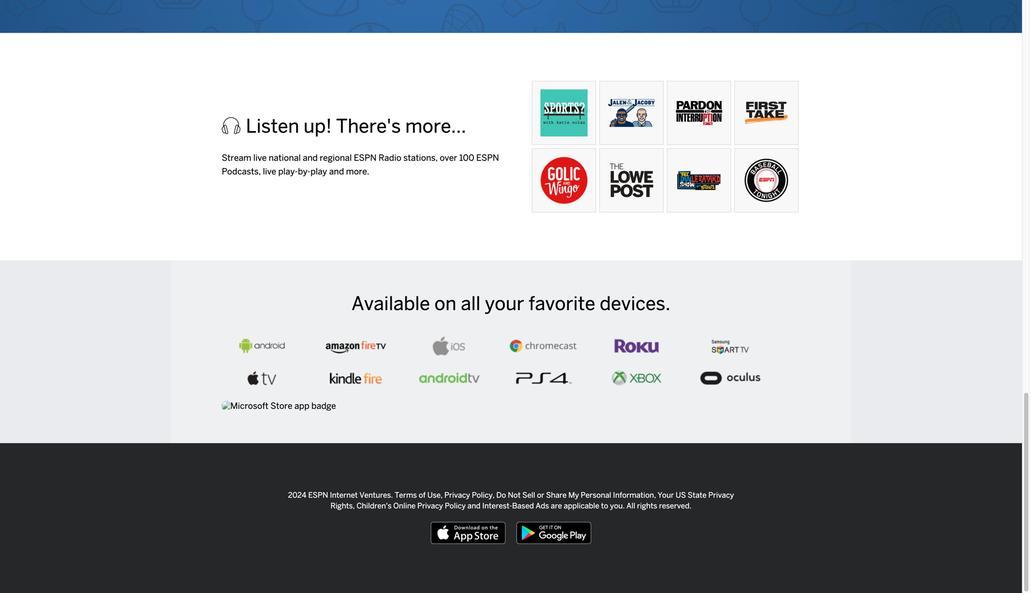 Task type: vqa. For each thing, say whether or not it's contained in the screenshot.
BY-
yes



Task type: locate. For each thing, give the bounding box(es) containing it.
and down 2024 espn internet ventures. terms of use , privacy policy, do not sell or share my personal information ,
[[468, 501, 481, 511]]

and down regional
[[329, 166, 344, 177]]

pardon the interruption image
[[676, 101, 723, 125]]

stream
[[222, 152, 251, 163]]

privacy up policy
[[445, 491, 470, 501]]

stream live national and regional espn radio stations, over 100 espn podcasts, live play-by-play and more.
[[222, 152, 499, 177]]

privacy down use
[[418, 501, 443, 511]]

espn right the 2024 at the left bottom
[[308, 491, 328, 501]]

privacy inside your us state privacy rights
[[709, 491, 734, 501]]

, right of
[[441, 491, 443, 501]]

jalen & jacoby image
[[608, 99, 655, 127]]

by-
[[298, 166, 311, 177]]

espn up more.
[[354, 152, 377, 163]]

my
[[569, 491, 579, 501]]

not
[[508, 491, 521, 501]]

ventures.
[[360, 491, 393, 501]]

live
[[253, 152, 267, 163], [263, 166, 276, 177]]

espn
[[354, 152, 377, 163], [477, 152, 499, 163], [308, 491, 328, 501]]

android image
[[222, 337, 302, 356]]

dan lebatard show image
[[676, 169, 723, 192]]

information
[[613, 491, 654, 501]]

your
[[658, 491, 674, 501]]

to
[[601, 501, 609, 511]]

2 horizontal spatial espn
[[477, 152, 499, 163]]

over
[[440, 152, 457, 163]]

and up by-
[[303, 152, 318, 163]]

rights
[[637, 501, 658, 511]]

online
[[393, 501, 416, 511]]

2024 espn internet ventures. terms of use , privacy policy, do not sell or share my personal information ,
[[288, 491, 658, 501]]

and
[[303, 152, 318, 163], [329, 166, 344, 177], [468, 501, 481, 511]]

, down internet
[[353, 501, 355, 511]]

2 horizontal spatial privacy
[[709, 491, 734, 501]]

play
[[311, 166, 327, 177]]

use
[[428, 491, 441, 501]]

golic and wingo image
[[541, 157, 588, 204]]

, left "your"
[[654, 491, 656, 501]]

children's
[[357, 501, 392, 511]]

available
[[352, 292, 430, 316]]

privacy right "state"
[[709, 491, 734, 501]]

do not sell or share my personal information link
[[497, 491, 654, 501]]

espn right the 100
[[477, 152, 499, 163]]

privacy
[[445, 491, 470, 501], [709, 491, 734, 501], [418, 501, 443, 511]]

your us state privacy rights
[[331, 491, 734, 511]]

roku image
[[597, 337, 677, 356]]

0 vertical spatial live
[[253, 152, 267, 163]]

amazon fire tv image
[[316, 337, 396, 356]]

you.
[[610, 501, 625, 511]]

first take image
[[743, 100, 790, 126]]

live left play-
[[263, 166, 276, 177]]

privacy for your us state privacy rights
[[709, 491, 734, 501]]

1 horizontal spatial ,
[[441, 491, 443, 501]]

1 horizontal spatial privacy
[[445, 491, 470, 501]]

0 horizontal spatial and
[[303, 152, 318, 163]]

stations,
[[404, 152, 438, 163]]

,
[[441, 491, 443, 501], [654, 491, 656, 501], [353, 501, 355, 511]]

live up podcasts,
[[253, 152, 267, 163]]

based
[[512, 501, 534, 511]]

us
[[676, 491, 686, 501]]

your
[[485, 292, 524, 316]]

1 horizontal spatial espn
[[354, 152, 377, 163]]

applicable
[[564, 501, 600, 511]]

2 vertical spatial and
[[468, 501, 481, 511]]

listen
[[246, 114, 299, 138]]

xbox image
[[597, 369, 677, 388]]

reserved.
[[659, 501, 692, 511]]

interest-based ads link
[[482, 501, 549, 511]]

0 horizontal spatial espn
[[308, 491, 328, 501]]

0 horizontal spatial privacy
[[418, 501, 443, 511]]

privacy for , children's online privacy policy and interest-based ads are applicable to you. all rights reserved.
[[418, 501, 443, 511]]

1 vertical spatial and
[[329, 166, 344, 177]]



Task type: describe. For each thing, give the bounding box(es) containing it.
do
[[497, 491, 506, 501]]

ps4 image
[[503, 369, 583, 388]]

app store image
[[431, 522, 506, 545]]

baseball tonight image
[[743, 157, 790, 204]]

of
[[419, 491, 426, 501]]

terms of use link
[[395, 491, 441, 501]]

ios image
[[409, 337, 490, 356]]

national
[[269, 152, 301, 163]]

play-
[[278, 166, 298, 177]]

there's
[[336, 114, 401, 138]]

policy
[[445, 501, 466, 511]]

available on all your favorite devices.
[[352, 292, 671, 316]]

, children's online privacy policy and interest-based ads are applicable to you. all rights reserved.
[[353, 501, 692, 511]]

radio
[[379, 152, 402, 163]]

2024
[[288, 491, 307, 501]]

interest-
[[482, 501, 512, 511]]

all
[[627, 501, 636, 511]]

or
[[537, 491, 545, 501]]

on
[[435, 292, 457, 316]]

terms
[[395, 491, 417, 501]]

rights
[[331, 501, 353, 511]]

children's online privacy policy link
[[357, 501, 466, 511]]

2 horizontal spatial and
[[468, 501, 481, 511]]

are
[[551, 501, 562, 511]]

listen up! there's more...
[[246, 114, 466, 138]]

chromecast image
[[503, 337, 583, 356]]

up!
[[304, 114, 332, 138]]

kindle fire image
[[316, 369, 396, 388]]

1 horizontal spatial and
[[329, 166, 344, 177]]

the lowe post image
[[608, 162, 655, 199]]

oculus image
[[690, 369, 771, 388]]

podcasts,
[[222, 166, 261, 177]]

samsung smart tv image
[[690, 337, 771, 356]]

all
[[461, 292, 481, 316]]

regional
[[320, 152, 352, 163]]

more...
[[405, 114, 466, 138]]

2 horizontal spatial ,
[[654, 491, 656, 501]]

google play image
[[517, 522, 592, 545]]

favorite
[[529, 292, 596, 316]]

0 vertical spatial and
[[303, 152, 318, 163]]

androidtv image
[[409, 369, 490, 388]]

state
[[688, 491, 707, 501]]

personal
[[581, 491, 612, 501]]

more.
[[346, 166, 369, 177]]

1 vertical spatial live
[[263, 166, 276, 177]]

policy,
[[472, 491, 495, 501]]

privacy policy, link
[[445, 491, 495, 501]]

sell
[[523, 491, 535, 501]]

apple tv image
[[222, 369, 302, 388]]

ads
[[536, 501, 549, 511]]

0 horizontal spatial ,
[[353, 501, 355, 511]]

internet
[[330, 491, 358, 501]]

your us state privacy rights link
[[331, 491, 734, 511]]

100
[[459, 152, 475, 163]]

sports? with katie nolan image
[[541, 89, 588, 137]]

share
[[546, 491, 567, 501]]

devices.
[[600, 292, 671, 316]]



